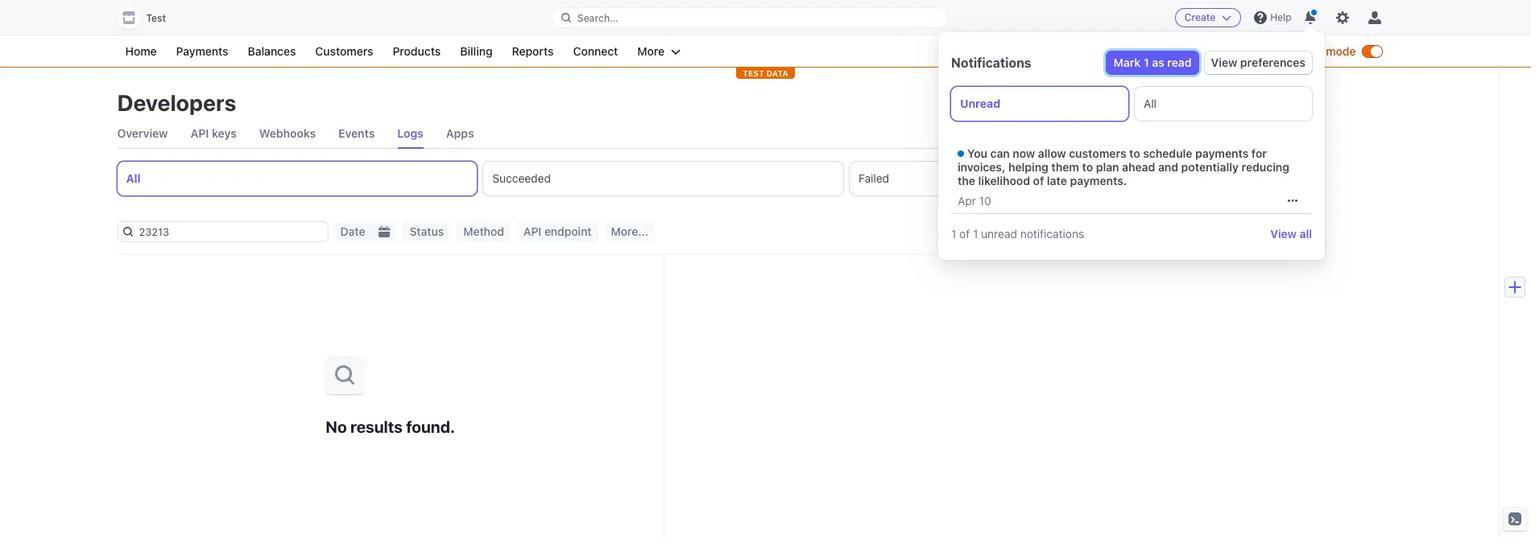 Task type: vqa. For each thing, say whether or not it's contained in the screenshot.
Create
yes



Task type: locate. For each thing, give the bounding box(es) containing it.
succeeded button
[[484, 162, 844, 196]]

0 horizontal spatial developers
[[117, 89, 236, 116]]

test button
[[117, 6, 182, 29]]

all inside status tab list
[[126, 172, 141, 185]]

failed button
[[850, 162, 1210, 196]]

more
[[638, 44, 665, 58]]

test for test mode
[[1301, 44, 1323, 58]]

0 vertical spatial developers
[[1223, 44, 1283, 58]]

tab list
[[952, 87, 1312, 121], [117, 119, 1210, 149]]

tab list up status tab list on the top of the page
[[117, 119, 1210, 149]]

all down overview link
[[126, 172, 141, 185]]

0 vertical spatial all
[[1144, 97, 1157, 110]]

test data
[[743, 68, 789, 78]]

10
[[979, 194, 992, 207]]

all inside tab list
[[1144, 97, 1157, 110]]

now
[[1013, 147, 1035, 160]]

1 horizontal spatial all button
[[1135, 87, 1312, 121]]

all
[[1300, 227, 1312, 241]]

developers
[[1223, 44, 1283, 58], [117, 89, 236, 116]]

1
[[1144, 56, 1149, 69], [952, 227, 957, 241], [973, 227, 978, 241]]

tab list down mark
[[952, 87, 1312, 121]]

succeeded
[[493, 172, 551, 185]]

2 horizontal spatial 1
[[1144, 56, 1149, 69]]

api for api endpoint
[[524, 225, 542, 238]]

products
[[393, 44, 441, 58]]

1 horizontal spatial api
[[524, 225, 542, 238]]

0 vertical spatial api
[[191, 126, 209, 140]]

search…
[[578, 12, 618, 24]]

can
[[991, 147, 1010, 160]]

developers down help 'button'
[[1223, 44, 1283, 58]]

view all link
[[1271, 227, 1312, 241]]

more... button
[[605, 222, 655, 243]]

failed
[[859, 172, 890, 185]]

1 inside button
[[1144, 56, 1149, 69]]

to
[[1130, 147, 1141, 160], [1082, 160, 1094, 174]]

0 vertical spatial of
[[1033, 174, 1044, 188]]

to right plan
[[1130, 147, 1141, 160]]

1 vertical spatial developers
[[117, 89, 236, 116]]

to left plan
[[1082, 160, 1094, 174]]

api
[[191, 126, 209, 140], [524, 225, 542, 238]]

allow
[[1038, 147, 1066, 160]]

and
[[1159, 160, 1179, 174]]

test up home
[[146, 12, 166, 24]]

1 horizontal spatial of
[[1033, 174, 1044, 188]]

Search… text field
[[552, 8, 948, 28]]

1 vertical spatial all
[[126, 172, 141, 185]]

api inside tab list
[[191, 126, 209, 140]]

0 horizontal spatial view
[[1211, 56, 1238, 69]]

api left endpoint
[[524, 225, 542, 238]]

read
[[1168, 56, 1192, 69]]

all button
[[1135, 87, 1312, 121], [117, 162, 477, 196]]

all button up payments
[[1135, 87, 1312, 121]]

method button
[[457, 222, 511, 243]]

1 horizontal spatial test
[[1301, 44, 1323, 58]]

1 vertical spatial all button
[[117, 162, 477, 196]]

view left all
[[1271, 227, 1297, 241]]

Resource ID search field
[[133, 222, 328, 242]]

1 vertical spatial api
[[524, 225, 542, 238]]

test inside button
[[146, 12, 166, 24]]

customers link
[[307, 42, 381, 61]]

tab list containing unread
[[952, 87, 1312, 121]]

webhooks
[[259, 126, 316, 140]]

mode
[[1326, 44, 1356, 58]]

connect
[[573, 44, 618, 58]]

0 vertical spatial view
[[1211, 56, 1238, 69]]

overview
[[117, 126, 168, 140]]

api endpoint button
[[517, 222, 598, 243]]

create button
[[1175, 8, 1242, 27]]

0 vertical spatial test
[[146, 12, 166, 24]]

test mode
[[1301, 44, 1356, 58]]

you can now allow customers to schedule payments for invoices, helping them to plan ahead and potentially reducing the likelihood of late payments.
[[958, 147, 1290, 188]]

apps
[[446, 126, 474, 140]]

1 vertical spatial view
[[1271, 227, 1297, 241]]

of
[[1033, 174, 1044, 188], [960, 227, 970, 241]]

late
[[1047, 174, 1068, 188]]

0 horizontal spatial api
[[191, 126, 209, 140]]

status tab list
[[117, 162, 1210, 196]]

0 horizontal spatial test
[[146, 12, 166, 24]]

ahead
[[1122, 160, 1156, 174]]

of down apr
[[960, 227, 970, 241]]

0 horizontal spatial all button
[[117, 162, 477, 196]]

unread button
[[952, 87, 1129, 121]]

unread
[[981, 227, 1018, 241]]

1 vertical spatial test
[[1301, 44, 1323, 58]]

home
[[125, 44, 157, 58]]

mark
[[1114, 56, 1141, 69]]

view right read
[[1211, 56, 1238, 69]]

api left keys
[[191, 126, 209, 140]]

notifications
[[952, 56, 1032, 70]]

of left late
[[1033, 174, 1044, 188]]

1 horizontal spatial 1
[[973, 227, 978, 241]]

home link
[[117, 42, 165, 61]]

help
[[1271, 11, 1292, 23]]

developers up overview
[[117, 89, 236, 116]]

all down "mark 1 as read" button
[[1144, 97, 1157, 110]]

0 vertical spatial all button
[[1135, 87, 1312, 121]]

webhooks link
[[259, 119, 316, 148]]

view
[[1211, 56, 1238, 69], [1271, 227, 1297, 241]]

endpoint
[[545, 225, 592, 238]]

test left mode
[[1301, 44, 1323, 58]]

api endpoint
[[524, 225, 592, 238]]

1 horizontal spatial view
[[1271, 227, 1297, 241]]

test
[[146, 12, 166, 24], [1301, 44, 1323, 58]]

unread
[[960, 97, 1001, 110]]

1 horizontal spatial all
[[1144, 97, 1157, 110]]

date button
[[334, 222, 372, 243]]

0 horizontal spatial of
[[960, 227, 970, 241]]

all button down "webhooks" link
[[117, 162, 477, 196]]

payments link
[[168, 42, 237, 61]]

1 horizontal spatial developers
[[1223, 44, 1283, 58]]

0 horizontal spatial all
[[126, 172, 141, 185]]

overview link
[[117, 119, 168, 148]]

apr 10
[[958, 194, 992, 207]]

test for test
[[146, 12, 166, 24]]

api inside button
[[524, 225, 542, 238]]

likelihood
[[979, 174, 1031, 188]]



Task type: describe. For each thing, give the bounding box(es) containing it.
apr
[[958, 194, 976, 207]]

no
[[326, 418, 347, 437]]

create
[[1185, 11, 1216, 23]]

api keys
[[191, 126, 237, 140]]

you
[[968, 147, 988, 160]]

balances
[[248, 44, 296, 58]]

method
[[463, 225, 504, 238]]

developers inside 'link'
[[1223, 44, 1283, 58]]

reducing
[[1242, 160, 1290, 174]]

billing link
[[452, 42, 501, 61]]

svg image
[[1288, 196, 1298, 206]]

payments.
[[1070, 174, 1127, 188]]

reports
[[512, 44, 554, 58]]

the
[[958, 174, 976, 188]]

billing
[[460, 44, 493, 58]]

apps link
[[446, 119, 474, 148]]

test
[[743, 68, 764, 78]]

connect link
[[565, 42, 626, 61]]

date
[[340, 225, 365, 238]]

view preferences link
[[1205, 52, 1312, 74]]

help button
[[1248, 5, 1298, 31]]

1 vertical spatial of
[[960, 227, 970, 241]]

helping
[[1009, 160, 1049, 174]]

api for api keys
[[191, 126, 209, 140]]

data
[[767, 68, 789, 78]]

all for right all button
[[1144, 97, 1157, 110]]

0 horizontal spatial to
[[1082, 160, 1094, 174]]

of inside "you can now allow customers to schedule payments for invoices, helping them to plan ahead and potentially reducing the likelihood of late payments."
[[1033, 174, 1044, 188]]

invoices,
[[958, 160, 1006, 174]]

payments
[[1196, 147, 1249, 160]]

them
[[1052, 160, 1080, 174]]

api keys link
[[191, 119, 237, 148]]

status
[[410, 225, 444, 238]]

events
[[338, 126, 375, 140]]

results
[[351, 418, 403, 437]]

Search… search field
[[552, 8, 948, 28]]

0 horizontal spatial 1
[[952, 227, 957, 241]]

reports link
[[504, 42, 562, 61]]

logs link
[[398, 119, 424, 148]]

products link
[[385, 42, 449, 61]]

more...
[[611, 225, 649, 238]]

keys
[[212, 126, 237, 140]]

as
[[1152, 56, 1165, 69]]

potentially
[[1182, 160, 1239, 174]]

status button
[[403, 222, 451, 243]]

1 horizontal spatial to
[[1130, 147, 1141, 160]]

more button
[[630, 42, 689, 61]]

mark 1 as read
[[1114, 56, 1192, 69]]

events link
[[338, 119, 375, 148]]

1 of 1 unread notifications
[[952, 227, 1085, 241]]

view preferences
[[1211, 56, 1306, 69]]

customers
[[315, 44, 373, 58]]

balances link
[[240, 42, 304, 61]]

developers link
[[1215, 42, 1291, 61]]

plan
[[1096, 160, 1120, 174]]

payments
[[176, 44, 228, 58]]

view all
[[1271, 227, 1312, 241]]

schedule
[[1144, 147, 1193, 160]]

view for view preferences
[[1211, 56, 1238, 69]]

tab list containing overview
[[117, 119, 1210, 149]]

all for the bottom all button
[[126, 172, 141, 185]]

view for view all
[[1271, 227, 1297, 241]]

logs
[[398, 126, 424, 140]]

preferences
[[1241, 56, 1306, 69]]

no results found.
[[326, 418, 455, 437]]

notifications
[[1021, 227, 1085, 241]]

mark 1 as read button
[[1107, 52, 1199, 74]]

for
[[1252, 147, 1267, 160]]

found.
[[406, 418, 455, 437]]

customers
[[1069, 147, 1127, 160]]



